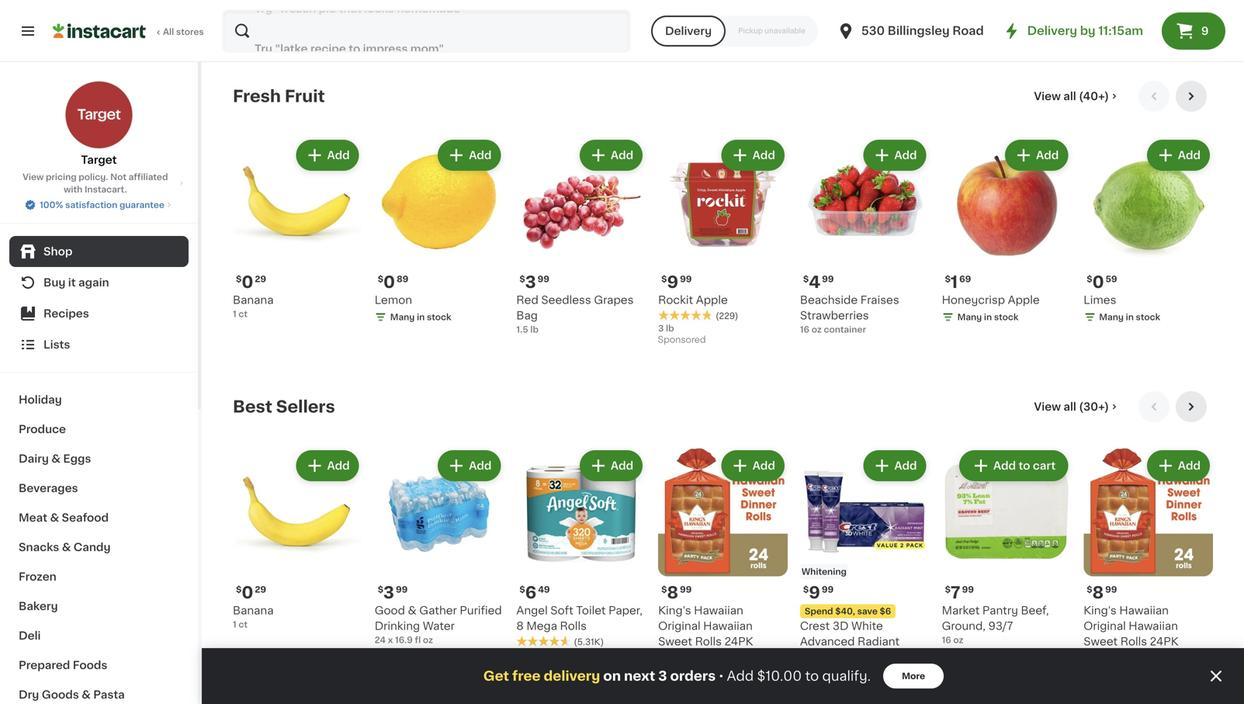Task type: vqa. For each thing, say whether or not it's contained in the screenshot.


Task type: locate. For each thing, give the bounding box(es) containing it.
0 horizontal spatial 24pk
[[725, 637, 754, 647]]

3 lb
[[659, 324, 674, 333]]

0 vertical spatial banana
[[233, 295, 274, 306]]

1 $ 0 29 from the top
[[236, 274, 266, 291]]

delivery
[[1028, 25, 1078, 36], [665, 26, 712, 36]]

2 horizontal spatial •
[[819, 682, 823, 690]]

1 vertical spatial 1
[[233, 310, 237, 319]]

$ 1 69
[[945, 274, 972, 291]]

$ 9 99 up rockit
[[662, 274, 692, 291]]

1 horizontal spatial rolls
[[695, 637, 722, 647]]

2 $ 8 99 from the left
[[1087, 585, 1118, 601]]

purified
[[460, 605, 502, 616]]

stock for limes
[[1136, 313, 1161, 322]]

stock for lemon
[[427, 313, 452, 322]]

1 banana from the top
[[233, 295, 274, 306]]

in for lemon
[[417, 313, 425, 322]]

• for 6
[[536, 650, 539, 659]]

$ 0 29 for 0
[[236, 274, 266, 291]]

buy
[[43, 277, 66, 288]]

0 horizontal spatial original
[[659, 621, 701, 632]]

16 down strawberries
[[800, 326, 810, 334]]

0 horizontal spatial king's
[[659, 605, 692, 616]]

1 vertical spatial 16
[[942, 636, 952, 645]]

1 horizontal spatial 4
[[825, 682, 831, 690]]

1 horizontal spatial sweet
[[1084, 637, 1118, 647]]

1 sponsored badge image from the top
[[659, 336, 706, 345]]

all left (30+)
[[1064, 401, 1077, 412]]

many in stock for limes
[[1100, 313, 1161, 322]]

1 horizontal spatial $ 3 99
[[520, 274, 550, 291]]

apple up (229) at the top right
[[696, 295, 728, 306]]

& for snacks
[[62, 542, 71, 553]]

options for 6
[[549, 650, 583, 659]]

1 $ 8 99 from the left
[[662, 585, 692, 601]]

1 horizontal spatial options
[[833, 682, 866, 690]]

★★★★★
[[659, 310, 713, 321], [659, 310, 713, 321], [517, 636, 571, 647], [517, 636, 571, 647], [800, 667, 855, 678], [800, 667, 855, 678]]

4 up beachside
[[809, 274, 821, 291]]

save
[[540, 690, 567, 701]]

1 horizontal spatial delivery
[[1028, 25, 1078, 36]]

view pricing policy. not affiliated with instacart. link
[[12, 171, 186, 196]]

1 horizontal spatial •
[[719, 670, 724, 682]]

$ 9 99 up spend
[[804, 585, 834, 601]]

1 24pk from the left
[[725, 637, 754, 647]]

to down the mint,
[[806, 670, 819, 683]]

many in stock down limes at the top right of page
[[1100, 313, 1161, 322]]

2 king's hawaiian original hawaiian sweet rolls 24pk from the left
[[1084, 605, 1179, 647]]

apple right honeycrisp
[[1008, 295, 1040, 306]]

many down 8 ct • 3 options at the bottom of page
[[532, 666, 557, 675]]

mint,
[[800, 652, 828, 663]]

$ 0 59
[[1087, 274, 1118, 291]]

good & gather purified drinking water 24 x 16.9 fl oz
[[375, 605, 502, 645]]

• inside get free delivery on next 3 orders • add $10.00 to qualify.
[[719, 670, 724, 682]]

• for spend $40, save $6
[[819, 682, 823, 690]]

99
[[680, 275, 692, 284], [538, 275, 550, 284], [822, 275, 834, 284], [396, 586, 408, 594], [680, 586, 692, 594], [963, 586, 974, 594], [822, 586, 834, 594], [1106, 586, 1118, 594]]

1 vertical spatial $ 3 99
[[378, 585, 408, 601]]

options up delivery
[[549, 650, 583, 659]]

100% satisfaction guarantee button
[[24, 196, 174, 211]]

1 horizontal spatial 16
[[942, 636, 952, 645]]

candy
[[74, 542, 111, 553]]

view pricing policy. not affiliated with instacart.
[[23, 173, 168, 194]]

beverages link
[[9, 474, 189, 503]]

sweet
[[659, 637, 693, 647], [1084, 637, 1118, 647]]

apple for 1
[[1008, 295, 1040, 306]]

0 horizontal spatial rolls
[[560, 621, 587, 632]]

0 vertical spatial banana 1 ct
[[233, 295, 274, 319]]

qualify.
[[823, 670, 871, 683]]

delivery inside button
[[665, 26, 712, 36]]

dry
[[19, 690, 39, 700]]

lb right 1.5
[[531, 326, 539, 334]]

$ 8 99
[[662, 585, 692, 601], [1087, 585, 1118, 601]]

0 horizontal spatial options
[[549, 650, 583, 659]]

many in stock down lemon
[[390, 313, 452, 322]]

0 horizontal spatial apple
[[696, 295, 728, 306]]

king's hawaiian original hawaiian sweet rolls 24pk
[[659, 605, 754, 647], [1084, 605, 1179, 647]]

$ inside $ 4 99
[[804, 275, 809, 284]]

buy it again
[[43, 277, 109, 288]]

many down lemon
[[390, 313, 415, 322]]

3
[[526, 274, 536, 291], [659, 324, 664, 333], [384, 585, 394, 601], [541, 650, 547, 659], [659, 670, 667, 683]]

1 original from the left
[[659, 621, 701, 632]]

king's right paper, at the bottom of page
[[659, 605, 692, 616]]

view inside view pricing policy. not affiliated with instacart.
[[23, 173, 44, 181]]

$ 3 99
[[520, 274, 550, 291], [378, 585, 408, 601]]

2 all from the top
[[1064, 401, 1077, 412]]

• right 2
[[819, 682, 823, 690]]

prepared foods link
[[9, 651, 189, 680]]

$
[[236, 275, 242, 284], [378, 275, 384, 284], [662, 275, 667, 284], [945, 275, 951, 284], [520, 275, 526, 284], [804, 275, 809, 284], [1087, 275, 1093, 284], [236, 586, 242, 594], [378, 586, 384, 594], [662, 586, 667, 594], [945, 586, 951, 594], [520, 586, 526, 594], [804, 586, 809, 594], [1087, 586, 1093, 594]]

view left pricing
[[23, 173, 44, 181]]

1 horizontal spatial $ 9 99
[[804, 585, 834, 601]]

2 vertical spatial 9
[[809, 585, 821, 601]]

0 vertical spatial $ 0 29
[[236, 274, 266, 291]]

1 vertical spatial $ 0 29
[[236, 585, 266, 601]]

in for limes
[[1126, 313, 1134, 322]]

$1.00
[[570, 690, 600, 701]]

banana 1 ct for 0
[[233, 295, 274, 319]]

1 apple from the left
[[696, 295, 728, 306]]

view left (30+)
[[1035, 401, 1061, 412]]

2 banana 1 ct from the top
[[233, 605, 274, 629]]

product group containing 6
[[517, 447, 646, 704]]

1 horizontal spatial 9
[[809, 585, 821, 601]]

main content
[[202, 62, 1245, 704]]

1 horizontal spatial 24pk
[[1151, 637, 1179, 647]]

1 for 3
[[233, 310, 237, 319]]

angel soft toilet paper, 8 mega rolls
[[517, 605, 643, 632]]

0 horizontal spatial sweet
[[659, 637, 693, 647]]

• up "free"
[[536, 650, 539, 659]]

gather
[[420, 605, 457, 616]]

pasta
[[93, 690, 125, 700]]

1 vertical spatial item carousel region
[[233, 391, 1214, 704]]

market
[[942, 605, 980, 616]]

view left '(40+)'
[[1035, 91, 1061, 102]]

shop link
[[9, 236, 189, 267]]

add button
[[298, 141, 358, 169], [440, 141, 500, 169], [582, 141, 641, 169], [723, 141, 783, 169], [865, 141, 925, 169], [1007, 141, 1067, 169], [1149, 141, 1209, 169], [298, 452, 358, 480], [440, 452, 500, 480], [582, 452, 641, 480], [723, 452, 783, 480], [865, 452, 925, 480], [1149, 452, 1209, 480]]

2 apple from the left
[[1008, 295, 1040, 306]]

oz right fl
[[423, 636, 433, 645]]

dry goods & pasta
[[19, 690, 125, 700]]

Search field
[[224, 11, 630, 51]]

& left the candy
[[62, 542, 71, 553]]

0 vertical spatial options
[[549, 650, 583, 659]]

0 vertical spatial view
[[1035, 91, 1061, 102]]

1 29 from the top
[[255, 275, 266, 284]]

options down (12.4k)
[[833, 682, 866, 690]]

original
[[659, 621, 701, 632], [1084, 621, 1126, 632]]

delivery
[[544, 670, 600, 683]]

$ 3 99 up the red
[[520, 274, 550, 291]]

all left '(40+)'
[[1064, 91, 1077, 102]]

$ inside $ 7 99
[[945, 586, 951, 594]]

& left eggs
[[51, 453, 61, 464]]

1 vertical spatial view
[[23, 173, 44, 181]]

product group containing 7
[[942, 447, 1072, 647]]

0 horizontal spatial to
[[806, 670, 819, 683]]

9 inside 9 button
[[1202, 26, 1209, 36]]

add
[[327, 150, 350, 161], [469, 150, 492, 161], [611, 150, 634, 161], [753, 150, 776, 161], [895, 150, 917, 161], [1037, 150, 1059, 161], [1179, 150, 1201, 161], [327, 460, 350, 471], [469, 460, 492, 471], [611, 460, 634, 471], [753, 460, 776, 471], [895, 460, 917, 471], [994, 460, 1016, 471], [1179, 460, 1201, 471], [727, 670, 754, 683]]

lb down rockit
[[666, 324, 674, 333]]

& up the drinking
[[408, 605, 417, 616]]

fl
[[415, 636, 421, 645]]

2 original from the left
[[1084, 621, 1126, 632]]

None search field
[[222, 9, 631, 53]]

many in stock down honeycrisp apple on the right top of page
[[958, 313, 1019, 322]]

item carousel region
[[233, 81, 1214, 379], [233, 391, 1214, 704]]

dairy
[[19, 453, 49, 464]]

banana for 0
[[233, 295, 274, 306]]

1 vertical spatial 9
[[667, 274, 679, 291]]

orders
[[670, 670, 716, 683]]

1 horizontal spatial king's
[[1084, 605, 1117, 616]]

options for spend $40, save $6
[[833, 682, 866, 690]]

8 inside angel soft toilet paper, 8 mega rolls
[[517, 621, 524, 632]]

0 horizontal spatial $ 8 99
[[662, 585, 692, 601]]

more
[[902, 672, 926, 681]]

get
[[484, 670, 509, 683]]

by
[[1081, 25, 1096, 36]]

1 horizontal spatial original
[[1084, 621, 1126, 632]]

1 vertical spatial options
[[833, 682, 866, 690]]

1 vertical spatial all
[[1064, 401, 1077, 412]]

0 horizontal spatial oz
[[423, 636, 433, 645]]

• right orders
[[719, 670, 724, 682]]

hawaiian
[[694, 605, 744, 616], [1120, 605, 1169, 616], [704, 621, 753, 632], [1129, 621, 1179, 632]]

pantry
[[983, 605, 1019, 616]]

2 horizontal spatial rolls
[[1121, 637, 1148, 647]]

& for meat
[[50, 512, 59, 523]]

3d
[[833, 621, 849, 632]]

4 right 2
[[825, 682, 831, 690]]

0 horizontal spatial lb
[[531, 326, 539, 334]]

0 vertical spatial item carousel region
[[233, 81, 1214, 379]]

banana
[[233, 295, 274, 306], [233, 605, 274, 616]]

view inside view all (30+) popup button
[[1035, 401, 1061, 412]]

0 horizontal spatial 16
[[800, 326, 810, 334]]

1 vertical spatial 29
[[255, 586, 266, 594]]

crest 3d white advanced radiant mint, toothpaste
[[800, 621, 900, 663]]

0 vertical spatial 16
[[800, 326, 810, 334]]

2 horizontal spatial oz
[[954, 636, 964, 645]]

2 banana from the top
[[233, 605, 274, 616]]

view
[[1035, 91, 1061, 102], [23, 173, 44, 181], [1035, 401, 1061, 412]]

0 horizontal spatial $ 9 99
[[662, 274, 692, 291]]

1 vertical spatial banana
[[233, 605, 274, 616]]

2 ct • 4 options
[[800, 682, 866, 690]]

0 horizontal spatial $ 3 99
[[378, 585, 408, 601]]

0 horizontal spatial delivery
[[665, 26, 712, 36]]

1 item carousel region from the top
[[233, 81, 1214, 379]]

0 vertical spatial sponsored badge image
[[659, 336, 706, 345]]

treatment tracker modal dialog
[[202, 648, 1245, 704]]

sponsored badge image down 3 lb
[[659, 336, 706, 345]]

$ 0 29 for 3
[[236, 585, 266, 601]]

not
[[110, 173, 127, 181]]

many in stock
[[390, 313, 452, 322], [958, 313, 1019, 322], [1100, 313, 1161, 322], [532, 666, 593, 675]]

0 vertical spatial 29
[[255, 275, 266, 284]]

24pk
[[725, 637, 754, 647], [1151, 637, 1179, 647]]

options
[[549, 650, 583, 659], [833, 682, 866, 690]]

16 inside the market pantry beef, ground, 93/7 16 oz
[[942, 636, 952, 645]]

grapes
[[594, 295, 634, 306]]

save $1.00
[[540, 690, 600, 701]]

snacks & candy
[[19, 542, 111, 553]]

2 vertical spatial 1
[[233, 621, 237, 629]]

$ inside $ 1 69
[[945, 275, 951, 284]]

& right meat
[[50, 512, 59, 523]]

to inside treatment tracker modal dialog
[[806, 670, 819, 683]]

1 all from the top
[[1064, 91, 1077, 102]]

crest
[[800, 621, 830, 632]]

fresh
[[233, 88, 281, 104]]

•
[[536, 650, 539, 659], [719, 670, 724, 682], [819, 682, 823, 690]]

add to cart
[[994, 460, 1056, 471]]

oz down strawberries
[[812, 326, 822, 334]]

0 horizontal spatial •
[[536, 650, 539, 659]]

sponsored badge image for 8
[[659, 663, 706, 672]]

add inside button
[[994, 460, 1016, 471]]

0 vertical spatial 9
[[1202, 26, 1209, 36]]

$10.00
[[757, 670, 802, 683]]

1 vertical spatial sponsored badge image
[[659, 663, 706, 672]]

1 horizontal spatial $ 8 99
[[1087, 585, 1118, 601]]

3 right the next
[[659, 670, 667, 683]]

lists link
[[9, 329, 189, 360]]

$ inside $ 0 89
[[378, 275, 384, 284]]

3 down the mega
[[541, 650, 547, 659]]

$ 9 99
[[662, 274, 692, 291], [804, 585, 834, 601]]

1 vertical spatial to
[[806, 670, 819, 683]]

0 vertical spatial to
[[1019, 460, 1031, 471]]

product group
[[233, 137, 362, 320], [375, 137, 504, 327], [517, 137, 646, 336], [659, 137, 788, 349], [800, 137, 930, 336], [942, 137, 1072, 327], [1084, 137, 1214, 327], [233, 447, 362, 631], [375, 447, 504, 647], [517, 447, 646, 704], [659, 447, 788, 676], [800, 447, 930, 704], [942, 447, 1072, 647], [1084, 447, 1214, 662]]

product group containing 4
[[800, 137, 930, 336]]

lb inside red seedless grapes bag 1.5 lb
[[531, 326, 539, 334]]

view inside view all (40+) popup button
[[1035, 91, 1061, 102]]

9 for spend $40, save $6
[[809, 585, 821, 601]]

1 vertical spatial banana 1 ct
[[233, 605, 274, 629]]

delivery for delivery
[[665, 26, 712, 36]]

all
[[1064, 91, 1077, 102], [1064, 401, 1077, 412]]

$ 3 99 for good
[[378, 585, 408, 601]]

sponsored badge image right the next
[[659, 663, 706, 672]]

king's right beef,
[[1084, 605, 1117, 616]]

2 item carousel region from the top
[[233, 391, 1214, 704]]

2 vertical spatial view
[[1035, 401, 1061, 412]]

0 horizontal spatial king's hawaiian original hawaiian sweet rolls 24pk
[[659, 605, 754, 647]]

to left cart
[[1019, 460, 1031, 471]]

banana 1 ct for 3
[[233, 605, 274, 629]]

2 sponsored badge image from the top
[[659, 663, 706, 672]]

0 horizontal spatial 9
[[667, 274, 679, 291]]

9 button
[[1162, 12, 1226, 50]]

sponsored badge image
[[659, 336, 706, 345], [659, 663, 706, 672]]

all stores link
[[53, 9, 205, 53]]

0 horizontal spatial 4
[[809, 274, 821, 291]]

1 vertical spatial $ 9 99
[[804, 585, 834, 601]]

16 down ground,
[[942, 636, 952, 645]]

1 banana 1 ct from the top
[[233, 295, 274, 319]]

& inside good & gather purified drinking water 24 x 16.9 fl oz
[[408, 605, 417, 616]]

apple for 9
[[696, 295, 728, 306]]

0 vertical spatial all
[[1064, 91, 1077, 102]]

many in stock for lemon
[[390, 313, 452, 322]]

item carousel region containing best sellers
[[233, 391, 1214, 704]]

ct
[[239, 310, 248, 319], [239, 621, 248, 629], [525, 650, 534, 659], [808, 682, 817, 690]]

1 horizontal spatial to
[[1019, 460, 1031, 471]]

& for dairy
[[51, 453, 61, 464]]

2 $ 0 29 from the top
[[236, 585, 266, 601]]

1 horizontal spatial apple
[[1008, 295, 1040, 306]]

on
[[604, 670, 621, 683]]

9
[[1202, 26, 1209, 36], [667, 274, 679, 291], [809, 585, 821, 601]]

2 29 from the top
[[255, 586, 266, 594]]

oz down ground,
[[954, 636, 964, 645]]

all stores
[[163, 28, 204, 36]]

0 vertical spatial $ 9 99
[[662, 274, 692, 291]]

many down limes at the top right of page
[[1100, 313, 1124, 322]]

99 inside $ 4 99
[[822, 275, 834, 284]]

$ 3 99 up good
[[378, 585, 408, 601]]

oz
[[812, 326, 822, 334], [423, 636, 433, 645], [954, 636, 964, 645]]

delivery button
[[651, 16, 726, 47]]

1 horizontal spatial oz
[[812, 326, 822, 334]]

bakery link
[[9, 592, 189, 621]]

1 horizontal spatial king's hawaiian original hawaiian sweet rolls 24pk
[[1084, 605, 1179, 647]]

2 horizontal spatial 9
[[1202, 26, 1209, 36]]

0 vertical spatial $ 3 99
[[520, 274, 550, 291]]

many down honeycrisp
[[958, 313, 982, 322]]



Task type: describe. For each thing, give the bounding box(es) containing it.
frozen
[[19, 572, 56, 582]]

3 up good
[[384, 585, 394, 601]]

sellers
[[276, 399, 335, 415]]

view all (30+) button
[[1028, 391, 1127, 422]]

red seedless grapes bag 1.5 lb
[[517, 295, 634, 334]]

oz inside the market pantry beef, ground, 93/7 16 oz
[[954, 636, 964, 645]]

530 billingsley road
[[862, 25, 984, 36]]

add to cart button
[[961, 452, 1067, 480]]

get free delivery on next 3 orders • add $10.00 to qualify.
[[484, 670, 871, 683]]

add inside treatment tracker modal dialog
[[727, 670, 754, 683]]

3 up the red
[[526, 274, 536, 291]]

billingsley
[[888, 25, 950, 36]]

product group containing 1
[[942, 137, 1072, 327]]

meat
[[19, 512, 47, 523]]

sponsored badge image for 9
[[659, 336, 706, 345]]

affiliated
[[129, 173, 168, 181]]

many in stock down 8 ct • 3 options at the bottom of page
[[532, 666, 593, 675]]

fresh fruit
[[233, 88, 325, 104]]

all for 8
[[1064, 401, 1077, 412]]

29 for 0
[[255, 275, 266, 284]]

rockit apple
[[659, 295, 728, 306]]

1 for 6
[[233, 621, 237, 629]]

1 horizontal spatial lb
[[666, 324, 674, 333]]

rockit
[[659, 295, 694, 306]]

delivery by 11:15am
[[1028, 25, 1144, 36]]

view all (30+)
[[1035, 401, 1110, 412]]

dry goods & pasta link
[[9, 680, 189, 704]]

main content containing fresh fruit
[[202, 62, 1245, 704]]

view for best sellers
[[1035, 401, 1061, 412]]

(40+)
[[1079, 91, 1110, 102]]

service type group
[[651, 16, 818, 47]]

target logo image
[[65, 81, 133, 149]]

all for 0
[[1064, 91, 1077, 102]]

fruit
[[285, 88, 325, 104]]

oz inside beachside fraises strawberries 16 oz container
[[812, 326, 822, 334]]

instacart logo image
[[53, 22, 146, 40]]

1 king's from the left
[[659, 605, 692, 616]]

buy it again link
[[9, 267, 189, 298]]

24
[[375, 636, 386, 645]]

8 ct • 3 options
[[517, 650, 583, 659]]

29 for 3
[[255, 586, 266, 594]]

free
[[512, 670, 541, 683]]

red
[[517, 295, 539, 306]]

meat & seafood link
[[9, 503, 189, 533]]

foods
[[73, 660, 107, 671]]

seedless
[[542, 295, 592, 306]]

$ 7 99
[[945, 585, 974, 601]]

(5.31k)
[[574, 638, 604, 647]]

view all (40+)
[[1035, 91, 1110, 102]]

3 inside treatment tracker modal dialog
[[659, 670, 667, 683]]

99 inside $ 7 99
[[963, 586, 974, 594]]

many for limes
[[1100, 313, 1124, 322]]

honeycrisp
[[942, 295, 1006, 306]]

snacks & candy link
[[9, 533, 189, 562]]

paper,
[[609, 605, 643, 616]]

$ 3 99 for red
[[520, 274, 550, 291]]

ground,
[[942, 621, 986, 632]]

$ 4 99
[[804, 274, 834, 291]]

49
[[538, 586, 550, 594]]

$ 9 99 for rockit
[[662, 274, 692, 291]]

$ 9 99 for spend
[[804, 585, 834, 601]]

instacart.
[[85, 185, 127, 194]]

1 king's hawaiian original hawaiian sweet rolls 24pk from the left
[[659, 605, 754, 647]]

many for honeycrisp apple
[[958, 313, 982, 322]]

produce link
[[9, 415, 189, 444]]

beef,
[[1021, 605, 1049, 616]]

target link
[[65, 81, 133, 168]]

89
[[397, 275, 409, 284]]

eggs
[[63, 453, 91, 464]]

whitening
[[802, 568, 847, 576]]

9 for rockit apple
[[667, 274, 679, 291]]

3 down rockit
[[659, 324, 664, 333]]

7
[[951, 585, 961, 601]]

2 sweet from the left
[[1084, 637, 1118, 647]]

toothpaste
[[831, 652, 893, 663]]

view for fresh fruit
[[1035, 91, 1061, 102]]

to inside button
[[1019, 460, 1031, 471]]

soft
[[551, 605, 574, 616]]

limes
[[1084, 295, 1117, 306]]

1 sweet from the left
[[659, 637, 693, 647]]

0 vertical spatial 1
[[951, 274, 958, 291]]

drinking
[[375, 621, 420, 632]]

100%
[[40, 201, 63, 209]]

& left pasta
[[82, 690, 91, 700]]

white
[[852, 621, 884, 632]]

target
[[81, 155, 117, 165]]

stores
[[176, 28, 204, 36]]

goods
[[42, 690, 79, 700]]

in for honeycrisp apple
[[985, 313, 992, 322]]

pricing
[[46, 173, 77, 181]]

seafood
[[62, 512, 109, 523]]

guarantee
[[120, 201, 165, 209]]

angel
[[517, 605, 548, 616]]

delivery for delivery by 11:15am
[[1028, 25, 1078, 36]]

rolls inside angel soft toilet paper, 8 mega rolls
[[560, 621, 587, 632]]

$ 0 89
[[378, 274, 409, 291]]

530
[[862, 25, 885, 36]]

stock for honeycrisp apple
[[995, 313, 1019, 322]]

item carousel region containing fresh fruit
[[233, 81, 1214, 379]]

next
[[624, 670, 656, 683]]

it
[[68, 277, 76, 288]]

bakery
[[19, 601, 58, 612]]

frozen link
[[9, 562, 189, 592]]

2 king's from the left
[[1084, 605, 1117, 616]]

1 vertical spatial 4
[[825, 682, 831, 690]]

$ inside the $ 6 49
[[520, 586, 526, 594]]

holiday
[[19, 394, 62, 405]]

radiant
[[858, 637, 900, 647]]

many in stock for honeycrisp apple
[[958, 313, 1019, 322]]

save
[[858, 607, 878, 616]]

spend $40, save $6
[[805, 607, 892, 616]]

16 inside beachside fraises strawberries 16 oz container
[[800, 326, 810, 334]]

many for lemon
[[390, 313, 415, 322]]

recipes link
[[9, 298, 189, 329]]

fraises
[[861, 295, 900, 306]]

more button
[[884, 664, 944, 689]]

$40,
[[836, 607, 856, 616]]

(229)
[[716, 312, 739, 320]]

$ inside the $ 0 59
[[1087, 275, 1093, 284]]

spend
[[805, 607, 834, 616]]

530 billingsley road button
[[837, 9, 984, 53]]

(12.4k)
[[858, 669, 888, 678]]

dairy & eggs link
[[9, 444, 189, 474]]

& for good
[[408, 605, 417, 616]]

oz inside good & gather purified drinking water 24 x 16.9 fl oz
[[423, 636, 433, 645]]

2 24pk from the left
[[1151, 637, 1179, 647]]

$ 6 49
[[520, 585, 550, 601]]

view all (40+) button
[[1028, 81, 1127, 112]]

container
[[824, 326, 866, 334]]

beachside fraises strawberries 16 oz container
[[800, 295, 900, 334]]

banana for 3
[[233, 605, 274, 616]]

(30+)
[[1080, 401, 1110, 412]]

road
[[953, 25, 984, 36]]

0 vertical spatial 4
[[809, 274, 821, 291]]



